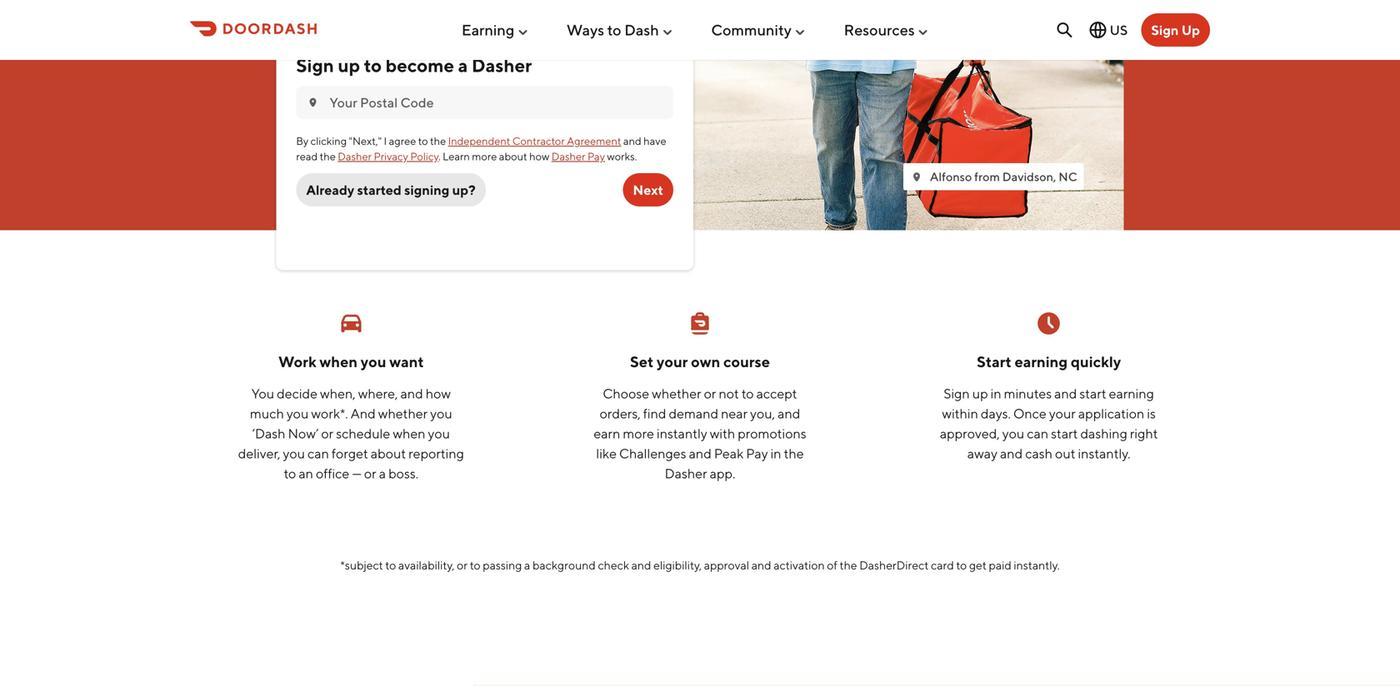 Task type: locate. For each thing, give the bounding box(es) containing it.
1 horizontal spatial a
[[458, 54, 468, 76]]

to right the *subject at left
[[385, 559, 396, 573]]

pay down 'promotions'
[[746, 446, 768, 462]]

up inside sign up in minutes and start earning within days. once your application is approved, you can start dashing right away and cash out instantly.
[[972, 386, 988, 402]]

to inside choose whether or not to accept orders, find demand near you, and earn more instantly with promotions like challenges and peak pay in the dasher app.
[[742, 386, 754, 402]]

to
[[607, 21, 621, 39], [364, 54, 382, 76], [418, 135, 428, 148], [742, 386, 754, 402], [284, 466, 296, 482], [385, 559, 396, 573], [470, 559, 481, 573], [956, 559, 967, 573]]

1 vertical spatial in
[[771, 446, 781, 462]]

alfonso from davidson, nc image
[[621, 0, 1124, 230]]

right
[[1130, 426, 1158, 442]]

1 vertical spatial more
[[623, 426, 654, 442]]

location pin image
[[306, 96, 319, 109], [910, 170, 923, 184]]

sign up by
[[296, 54, 334, 76]]

0 vertical spatial instantly.
[[1078, 446, 1131, 462]]

orders,
[[600, 406, 641, 422]]

1 vertical spatial how
[[426, 386, 451, 402]]

dasher
[[472, 54, 532, 76], [338, 150, 372, 163], [552, 150, 586, 163], [665, 466, 707, 482]]

like
[[596, 446, 617, 462]]

how down contractor
[[529, 150, 550, 163]]

in down 'promotions'
[[771, 446, 781, 462]]

become
[[386, 54, 454, 76]]

minutes
[[1004, 386, 1052, 402]]

and inside you decide when, where, and how much you work*. and whether you 'dash now' or schedule when you deliver, you can forget about reporting to an office — or a boss.
[[400, 386, 423, 402]]

dasher left the 'app.'
[[665, 466, 707, 482]]

0 vertical spatial up
[[338, 54, 360, 76]]

1 horizontal spatial instantly.
[[1078, 446, 1131, 462]]

application
[[1078, 406, 1145, 422]]

whether inside you decide when, where, and how much you work*. and whether you 'dash now' or schedule when you deliver, you can forget about reporting to an office — or a boss.
[[378, 406, 428, 422]]

1 horizontal spatial start
[[1080, 386, 1106, 402]]

1 horizontal spatial sign
[[944, 386, 970, 402]]

1 vertical spatial up
[[972, 386, 988, 402]]

and
[[351, 406, 376, 422]]

within
[[942, 406, 978, 422]]

course
[[723, 353, 770, 371]]

1 horizontal spatial can
[[1027, 426, 1049, 442]]

app.
[[710, 466, 735, 482]]

accept
[[756, 386, 797, 402]]

start
[[1080, 386, 1106, 402], [1051, 426, 1078, 442]]

not
[[719, 386, 739, 402]]

sign
[[1151, 22, 1179, 38], [296, 54, 334, 76], [944, 386, 970, 402]]

pay
[[588, 150, 605, 163], [746, 446, 768, 462]]

1 horizontal spatial in
[[991, 386, 1001, 402]]

dasher down earning link
[[472, 54, 532, 76]]

ways to dash
[[567, 21, 659, 39]]

0 vertical spatial when
[[320, 353, 358, 371]]

find
[[643, 406, 666, 422]]

1 vertical spatial instantly.
[[1014, 559, 1060, 573]]

0 horizontal spatial sign
[[296, 54, 334, 76]]

a right become
[[458, 54, 468, 76]]

—
[[352, 466, 362, 482]]

.
[[438, 150, 441, 163]]

1 vertical spatial start
[[1051, 426, 1078, 442]]

1 vertical spatial when
[[393, 426, 425, 442]]

or
[[704, 386, 716, 402], [321, 426, 334, 442], [364, 466, 376, 482], [457, 559, 468, 573]]

0 vertical spatial in
[[991, 386, 1001, 402]]

sign left up
[[1151, 22, 1179, 38]]

0 vertical spatial whether
[[652, 386, 701, 402]]

whether inside choose whether or not to accept orders, find demand near you, and earn more instantly with promotions like challenges and peak pay in the dasher app.
[[652, 386, 701, 402]]

policy
[[410, 150, 438, 163]]

paid
[[989, 559, 1012, 573]]

to up policy
[[418, 135, 428, 148]]

0 horizontal spatial more
[[472, 150, 497, 163]]

2 horizontal spatial sign
[[1151, 22, 1179, 38]]

more up challenges
[[623, 426, 654, 442]]

to inside you decide when, where, and how much you work*. and whether you 'dash now' or schedule when you deliver, you can forget about reporting to an office — or a boss.
[[284, 466, 296, 482]]

set
[[630, 353, 654, 371]]

1 vertical spatial about
[[371, 446, 406, 462]]

when up when,
[[320, 353, 358, 371]]

1 horizontal spatial your
[[1049, 406, 1076, 422]]

dasher pay link
[[552, 150, 605, 163]]

*subject to availability, or to passing a background check and eligibility, approval and activation of the dasherdirect card to get paid instantly.
[[340, 559, 1060, 573]]

earning link
[[462, 14, 529, 46]]

the down clicking
[[320, 150, 336, 163]]

0 horizontal spatial location pin image
[[306, 96, 319, 109]]

dasher inside choose whether or not to accept orders, find demand near you, and earn more instantly with promotions like challenges and peak pay in the dasher app.
[[665, 466, 707, 482]]

instantly. right paid on the right bottom of the page
[[1014, 559, 1060, 573]]

0 horizontal spatial earning
[[1015, 353, 1068, 371]]

from
[[974, 170, 1000, 184]]

want
[[389, 353, 424, 371]]

now'
[[288, 426, 319, 442]]

earning up 'is'
[[1109, 386, 1154, 402]]

you
[[361, 353, 386, 371], [287, 406, 309, 422], [430, 406, 452, 422], [428, 426, 450, 442], [1002, 426, 1025, 442], [283, 446, 305, 462]]

dasherdirect
[[859, 559, 929, 573]]

a left the boss.
[[379, 466, 386, 482]]

0 vertical spatial your
[[657, 353, 688, 371]]

in up the days.
[[991, 386, 1001, 402]]

how up reporting
[[426, 386, 451, 402]]

0 vertical spatial start
[[1080, 386, 1106, 402]]

1 horizontal spatial up
[[972, 386, 988, 402]]

pay down agreement
[[588, 150, 605, 163]]

sign up button
[[1141, 13, 1210, 47]]

2 horizontal spatial a
[[524, 559, 530, 573]]

1 horizontal spatial location pin image
[[910, 170, 923, 184]]

can up cash
[[1027, 426, 1049, 442]]

0 horizontal spatial start
[[1051, 426, 1078, 442]]

your right "once" at the bottom right of the page
[[1049, 406, 1076, 422]]

up?
[[452, 182, 476, 198]]

0 horizontal spatial whether
[[378, 406, 428, 422]]

sign inside sign up in minutes and start earning within days. once your application is approved, you can start dashing right away and cash out instantly.
[[944, 386, 970, 402]]

agreement
[[567, 135, 621, 148]]

nc
[[1059, 170, 1077, 184]]

whether
[[652, 386, 701, 402], [378, 406, 428, 422]]

1 horizontal spatial how
[[529, 150, 550, 163]]

1 vertical spatial earning
[[1109, 386, 1154, 402]]

instantly.
[[1078, 446, 1131, 462], [1014, 559, 1060, 573]]

i
[[384, 135, 387, 148]]

an
[[299, 466, 313, 482]]

and down want
[[400, 386, 423, 402]]

the down 'promotions'
[[784, 446, 804, 462]]

earning
[[1015, 353, 1068, 371], [1109, 386, 1154, 402]]

choose
[[603, 386, 649, 402]]

instantly
[[657, 426, 707, 442]]

start up the application
[[1080, 386, 1106, 402]]

us
[[1110, 22, 1128, 38]]

a
[[458, 54, 468, 76], [379, 466, 386, 482], [524, 559, 530, 573]]

when
[[320, 353, 358, 371], [393, 426, 425, 442]]

to left dash
[[607, 21, 621, 39]]

passing
[[483, 559, 522, 573]]

a right passing
[[524, 559, 530, 573]]

0 vertical spatial about
[[499, 150, 527, 163]]

sign up within on the right bottom of page
[[944, 386, 970, 402]]

location pin image left alfonso at the top right of page
[[910, 170, 923, 184]]

1 vertical spatial a
[[379, 466, 386, 482]]

earning inside sign up in minutes and start earning within days. once your application is approved, you can start dashing right away and cash out instantly.
[[1109, 386, 1154, 402]]

1 vertical spatial pay
[[746, 446, 768, 462]]

location pin image up by
[[306, 96, 319, 109]]

1 vertical spatial can
[[308, 446, 329, 462]]

1 horizontal spatial pay
[[746, 446, 768, 462]]

0 horizontal spatial a
[[379, 466, 386, 482]]

and right check
[[631, 559, 651, 573]]

alfonso
[[930, 170, 972, 184]]

deliver,
[[238, 446, 280, 462]]

0 horizontal spatial how
[[426, 386, 451, 402]]

1 horizontal spatial earning
[[1109, 386, 1154, 402]]

your right the set
[[657, 353, 688, 371]]

1 vertical spatial whether
[[378, 406, 428, 422]]

1 horizontal spatial when
[[393, 426, 425, 442]]

to left passing
[[470, 559, 481, 573]]

"next,"
[[349, 135, 382, 148]]

own
[[691, 353, 720, 371]]

more down independent
[[472, 150, 497, 163]]

0 horizontal spatial can
[[308, 446, 329, 462]]

independent contractor agreement link
[[448, 135, 621, 148]]

0 horizontal spatial up
[[338, 54, 360, 76]]

the
[[430, 135, 446, 148], [320, 150, 336, 163], [784, 446, 804, 462], [840, 559, 857, 573]]

1 vertical spatial your
[[1049, 406, 1076, 422]]

up left become
[[338, 54, 360, 76]]

can up an
[[308, 446, 329, 462]]

about up the boss.
[[371, 446, 406, 462]]

resources
[[844, 21, 915, 39]]

agree
[[389, 135, 416, 148]]

activation
[[774, 559, 825, 573]]

in inside sign up in minutes and start earning within days. once your application is approved, you can start dashing right away and cash out instantly.
[[991, 386, 1001, 402]]

to left an
[[284, 466, 296, 482]]

about down independent contractor agreement link at the left of page
[[499, 150, 527, 163]]

0 horizontal spatial in
[[771, 446, 781, 462]]

2 vertical spatial a
[[524, 559, 530, 573]]

sign inside button
[[1151, 22, 1179, 38]]

sign for sign up
[[1151, 22, 1179, 38]]

how inside you decide when, where, and how much you work*. and whether you 'dash now' or schedule when you deliver, you can forget about reporting to an office — or a boss.
[[426, 386, 451, 402]]

when inside you decide when, where, and how much you work*. and whether you 'dash now' or schedule when you deliver, you can forget about reporting to an office — or a boss.
[[393, 426, 425, 442]]

alfonso from davidson, nc
[[930, 170, 1077, 184]]

work
[[278, 353, 316, 371]]

more inside choose whether or not to accept orders, find demand near you, and earn more instantly with promotions like challenges and peak pay in the dasher app.
[[623, 426, 654, 442]]

to right not
[[742, 386, 754, 402]]

sign up
[[1151, 22, 1200, 38]]

a inside you decide when, where, and how much you work*. and whether you 'dash now' or schedule when you deliver, you can forget about reporting to an office — or a boss.
[[379, 466, 386, 482]]

earning up minutes
[[1015, 353, 1068, 371]]

1 horizontal spatial more
[[623, 426, 654, 442]]

your
[[657, 353, 688, 371], [1049, 406, 1076, 422]]

0 vertical spatial can
[[1027, 426, 1049, 442]]

and up "works."
[[623, 135, 641, 148]]

instantly. down dashing
[[1078, 446, 1131, 462]]

whether up demand
[[652, 386, 701, 402]]

or inside choose whether or not to accept orders, find demand near you, and earn more instantly with promotions like challenges and peak pay in the dasher app.
[[704, 386, 716, 402]]

1 horizontal spatial whether
[[652, 386, 701, 402]]

up up the days.
[[972, 386, 988, 402]]

whether down 'where,'
[[378, 406, 428, 422]]

you,
[[750, 406, 775, 422]]

0 horizontal spatial pay
[[588, 150, 605, 163]]

1 horizontal spatial about
[[499, 150, 527, 163]]

1 vertical spatial sign
[[296, 54, 334, 76]]

0 horizontal spatial about
[[371, 446, 406, 462]]

or left not
[[704, 386, 716, 402]]

2 vertical spatial sign
[[944, 386, 970, 402]]

when up reporting
[[393, 426, 425, 442]]

0 vertical spatial sign
[[1151, 22, 1179, 38]]

and have read the
[[296, 135, 666, 163]]

start up out
[[1051, 426, 1078, 442]]

can
[[1027, 426, 1049, 442], [308, 446, 329, 462]]

about inside you decide when, where, and how much you work*. and whether you 'dash now' or schedule when you deliver, you can forget about reporting to an office — or a boss.
[[371, 446, 406, 462]]



Task type: vqa. For each thing, say whether or not it's contained in the screenshot.
Course
yes



Task type: describe. For each thing, give the bounding box(es) containing it.
0 horizontal spatial your
[[657, 353, 688, 371]]

0 vertical spatial earning
[[1015, 353, 1068, 371]]

out
[[1055, 446, 1076, 462]]

you inside sign up in minutes and start earning within days. once your application is approved, you can start dashing right away and cash out instantly.
[[1002, 426, 1025, 442]]

approved,
[[940, 426, 1000, 442]]

learn
[[443, 150, 470, 163]]

earn
[[594, 426, 620, 442]]

is
[[1147, 406, 1156, 422]]

0 vertical spatial how
[[529, 150, 550, 163]]

demand
[[669, 406, 719, 422]]

dashing
[[1081, 426, 1128, 442]]

and right approval
[[752, 559, 771, 573]]

and down instantly
[[689, 446, 712, 462]]

or down the work*.
[[321, 426, 334, 442]]

choose whether or not to accept orders, find demand near you, and earn more instantly with promotions like challenges and peak pay in the dasher app.
[[594, 386, 806, 482]]

the inside and have read the
[[320, 150, 336, 163]]

dash
[[624, 21, 659, 39]]

you
[[251, 386, 274, 402]]

near
[[721, 406, 748, 422]]

'dash
[[252, 426, 285, 442]]

dasher down agreement
[[552, 150, 586, 163]]

Your Postal Code text field
[[329, 93, 663, 112]]

office
[[316, 466, 349, 482]]

already
[[306, 182, 354, 198]]

quickly
[[1071, 353, 1121, 371]]

decide
[[277, 386, 318, 402]]

can inside sign up in minutes and start earning within days. once your application is approved, you can start dashing right away and cash out instantly.
[[1027, 426, 1049, 442]]

dasher privacy policy . learn more about how dasher pay works.
[[338, 150, 637, 163]]

to left become
[[364, 54, 382, 76]]

background
[[533, 559, 596, 573]]

set your own course
[[630, 353, 770, 371]]

peak
[[714, 446, 744, 462]]

privacy
[[374, 150, 408, 163]]

pay inside choose whether or not to accept orders, find demand near you, and earn more instantly with promotions like challenges and peak pay in the dasher app.
[[746, 446, 768, 462]]

instantly. inside sign up in minutes and start earning within days. once your application is approved, you can start dashing right away and cash out instantly.
[[1078, 446, 1131, 462]]

clicking
[[311, 135, 347, 148]]

cash
[[1025, 446, 1053, 462]]

read
[[296, 150, 318, 163]]

1 vertical spatial location pin image
[[910, 170, 923, 184]]

contractor
[[512, 135, 565, 148]]

to inside "ways to dash" link
[[607, 21, 621, 39]]

vehicle car image
[[338, 310, 364, 337]]

start earning quickly
[[977, 353, 1121, 371]]

davidson,
[[1002, 170, 1056, 184]]

community
[[711, 21, 792, 39]]

up for in
[[972, 386, 988, 402]]

or right —
[[364, 466, 376, 482]]

work*.
[[311, 406, 348, 422]]

check
[[598, 559, 629, 573]]

0 vertical spatial a
[[458, 54, 468, 76]]

dasher privacy policy link
[[338, 150, 438, 163]]

get
[[969, 559, 987, 573]]

ways
[[567, 21, 604, 39]]

up for to
[[338, 54, 360, 76]]

much
[[250, 406, 284, 422]]

availability,
[[398, 559, 455, 573]]

sign for sign up in minutes and start earning within days. once your application is approved, you can start dashing right away and cash out instantly.
[[944, 386, 970, 402]]

sign for sign up to become a dasher
[[296, 54, 334, 76]]

0 vertical spatial more
[[472, 150, 497, 163]]

work when you want
[[278, 353, 424, 371]]

to left get
[[956, 559, 967, 573]]

dasher down the "next,"
[[338, 150, 372, 163]]

of
[[827, 559, 837, 573]]

can inside you decide when, where, and how much you work*. and whether you 'dash now' or schedule when you deliver, you can forget about reporting to an office — or a boss.
[[308, 446, 329, 462]]

approval
[[704, 559, 749, 573]]

order hotbag fill image
[[687, 310, 713, 337]]

next
[[633, 182, 663, 198]]

the right of
[[840, 559, 857, 573]]

and left cash
[[1000, 446, 1023, 462]]

community link
[[711, 14, 807, 46]]

ways to dash link
[[567, 14, 674, 46]]

reporting
[[409, 446, 464, 462]]

works.
[[607, 150, 637, 163]]

earning
[[462, 21, 514, 39]]

once
[[1013, 406, 1047, 422]]

up
[[1182, 22, 1200, 38]]

next button
[[623, 173, 673, 207]]

or right availability, on the bottom of the page
[[457, 559, 468, 573]]

independent
[[448, 135, 510, 148]]

the up .
[[430, 135, 446, 148]]

you decide when, where, and how much you work*. and whether you 'dash now' or schedule when you deliver, you can forget about reporting to an office — or a boss.
[[238, 386, 464, 482]]

and down accept on the right
[[778, 406, 800, 422]]

card
[[931, 559, 954, 573]]

globe line image
[[1088, 20, 1108, 40]]

eligibility,
[[653, 559, 702, 573]]

time fill image
[[1036, 310, 1062, 337]]

started
[[357, 182, 402, 198]]

by
[[296, 135, 309, 148]]

and inside and have read the
[[623, 135, 641, 148]]

0 vertical spatial location pin image
[[306, 96, 319, 109]]

away
[[967, 446, 998, 462]]

and down start earning quickly
[[1054, 386, 1077, 402]]

start
[[977, 353, 1012, 371]]

when,
[[320, 386, 356, 402]]

have
[[643, 135, 666, 148]]

forget
[[332, 446, 368, 462]]

0 horizontal spatial when
[[320, 353, 358, 371]]

sign up to become a dasher
[[296, 54, 532, 76]]

0 vertical spatial pay
[[588, 150, 605, 163]]

the inside choose whether or not to accept orders, find demand near you, and earn more instantly with promotions like challenges and peak pay in the dasher app.
[[784, 446, 804, 462]]

signing
[[404, 182, 450, 198]]

resources link
[[844, 14, 930, 46]]

promotions
[[738, 426, 806, 442]]

boss.
[[388, 466, 418, 482]]

by clicking "next," i agree to the independent contractor agreement
[[296, 135, 621, 148]]

already started signing up? button
[[296, 173, 486, 207]]

already started signing up?
[[306, 182, 476, 198]]

challenges
[[619, 446, 686, 462]]

0 horizontal spatial instantly.
[[1014, 559, 1060, 573]]

your inside sign up in minutes and start earning within days. once your application is approved, you can start dashing right away and cash out instantly.
[[1049, 406, 1076, 422]]

sign up in minutes and start earning within days. once your application is approved, you can start dashing right away and cash out instantly.
[[940, 386, 1158, 462]]

in inside choose whether or not to accept orders, find demand near you, and earn more instantly with promotions like challenges and peak pay in the dasher app.
[[771, 446, 781, 462]]

schedule
[[336, 426, 390, 442]]



